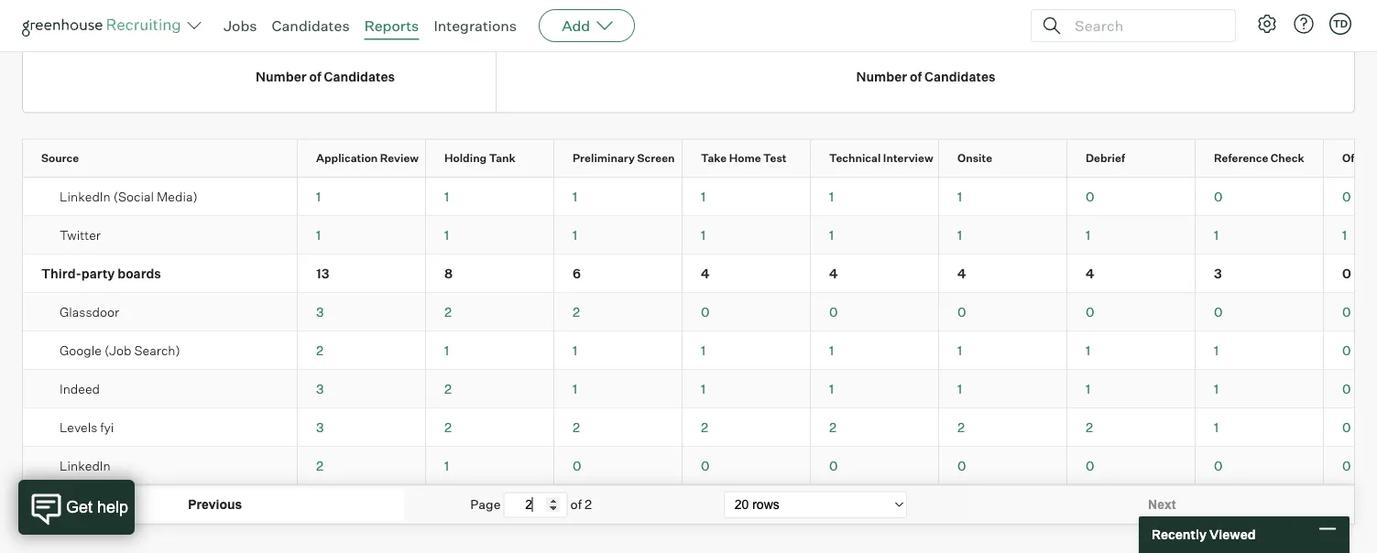 Task type: describe. For each thing, give the bounding box(es) containing it.
twitter
[[60, 227, 101, 243]]

technical interview column header
[[811, 140, 955, 177]]

greenhouse recruiting image
[[22, 15, 187, 37]]

td
[[1333, 17, 1348, 30]]

previous
[[188, 498, 242, 512]]

add button
[[539, 9, 635, 42]]

technical interview
[[829, 151, 934, 165]]

recently viewed
[[1152, 527, 1256, 543]]

search)
[[134, 342, 180, 358]]

next button
[[973, 489, 1352, 522]]

row group containing third-party boards
[[23, 254, 1378, 293]]

2 4 from the left
[[829, 265, 838, 281]]

debrief
[[1086, 151, 1125, 165]]

viewed
[[1210, 527, 1256, 543]]

application
[[316, 151, 378, 165]]

application review
[[316, 151, 419, 165]]

row group containing twitter
[[23, 216, 1378, 254]]

reports
[[364, 16, 419, 35]]

holding tank
[[445, 151, 516, 165]]

row group containing linkedin (social media)
[[23, 178, 1378, 216]]

holding
[[445, 151, 487, 165]]

home
[[729, 151, 761, 165]]

screen
[[637, 151, 675, 165]]

jobs link
[[224, 16, 257, 35]]

take
[[701, 151, 727, 165]]

linkedin for linkedin
[[60, 458, 111, 474]]

preliminary screen column header
[[555, 140, 698, 177]]

page
[[470, 497, 501, 513]]

recently
[[1152, 527, 1207, 543]]

candidates link
[[272, 16, 350, 35]]

3 for 2
[[316, 419, 324, 435]]

reference
[[1214, 151, 1269, 165]]

next
[[1149, 498, 1176, 512]]

of
[[571, 497, 582, 513]]

onsite column header
[[939, 140, 1083, 177]]

source
[[41, 151, 79, 165]]

debrief column header
[[1068, 140, 1212, 177]]

4 4 from the left
[[1086, 265, 1095, 281]]

Search text field
[[1071, 12, 1219, 39]]

row for row group containing linkedin
[[23, 447, 1378, 485]]

row group containing google (job search)
[[23, 331, 1378, 370]]

jobs
[[224, 16, 257, 35]]

media)
[[157, 188, 198, 204]]

reports link
[[364, 16, 419, 35]]

test
[[764, 151, 787, 165]]

(job
[[104, 342, 131, 358]]

row for grid containing linkedin (social media)
[[23, 140, 1378, 177]]

preliminary
[[573, 151, 635, 165]]

row for row group containing levels fyi
[[23, 408, 1378, 446]]

of 2
[[571, 497, 592, 513]]



Task type: vqa. For each thing, say whether or not it's contained in the screenshot.


Task type: locate. For each thing, give the bounding box(es) containing it.
integrations link
[[434, 16, 517, 35]]

review
[[380, 151, 419, 165]]

row for row group containing twitter
[[23, 216, 1378, 254]]

2 row from the top
[[23, 178, 1378, 215]]

1 row group from the top
[[23, 178, 1378, 216]]

row for row group containing third-party boards
[[23, 254, 1378, 292]]

2 row group from the top
[[23, 216, 1378, 254]]

8
[[445, 265, 453, 281]]

row containing linkedin (social media)
[[23, 178, 1378, 215]]

8 row from the top
[[23, 408, 1378, 446]]

row for row group containing linkedin (social media)
[[23, 178, 1378, 215]]

1 vertical spatial linkedin
[[60, 458, 111, 474]]

linkedin down levels fyi
[[60, 458, 111, 474]]

1 vertical spatial 3 link
[[316, 381, 324, 397]]

3 link for indeed
[[316, 381, 324, 397]]

1 3 link from the top
[[316, 304, 324, 320]]

6
[[573, 265, 581, 281]]

row group containing levels fyi
[[23, 408, 1378, 447]]

5 row group from the top
[[23, 331, 1378, 370]]

3
[[1214, 265, 1222, 281], [316, 304, 324, 320], [316, 381, 324, 397], [316, 419, 324, 435]]

row
[[23, 140, 1378, 177], [23, 178, 1378, 215], [23, 216, 1378, 254], [23, 254, 1378, 292], [23, 293, 1378, 331], [23, 331, 1378, 369], [23, 370, 1378, 408], [23, 408, 1378, 446], [23, 447, 1378, 485]]

preliminary screen
[[573, 151, 675, 165]]

2 linkedin from the top
[[60, 458, 111, 474]]

add
[[562, 16, 590, 35]]

row containing linkedin
[[23, 447, 1378, 485]]

3 row group from the top
[[23, 254, 1378, 293]]

row containing source
[[23, 140, 1378, 177]]

levels fyi
[[60, 419, 114, 435]]

0 link
[[1086, 188, 1095, 204], [1214, 188, 1223, 204], [1343, 188, 1351, 204], [701, 304, 710, 320], [829, 304, 838, 320], [958, 304, 966, 320], [1086, 304, 1095, 320], [1214, 304, 1223, 320], [1343, 304, 1351, 320], [1343, 342, 1351, 358], [1343, 381, 1351, 397], [1343, 419, 1351, 435], [573, 458, 582, 474], [701, 458, 710, 474], [829, 458, 838, 474], [958, 458, 966, 474], [1086, 458, 1095, 474], [1214, 458, 1223, 474], [1343, 458, 1351, 474]]

2 link
[[445, 304, 452, 320], [573, 304, 580, 320], [316, 342, 324, 358], [445, 381, 452, 397], [445, 419, 452, 435], [573, 419, 580, 435], [701, 419, 709, 435], [829, 419, 837, 435], [958, 419, 965, 435], [1086, 419, 1093, 435], [316, 458, 324, 474]]

row group containing indeed
[[23, 370, 1378, 408]]

row group containing glassdoor
[[23, 293, 1378, 331]]

4 row from the top
[[23, 254, 1378, 292]]

third-
[[41, 265, 81, 281]]

integrations
[[434, 16, 517, 35]]

2 vertical spatial 3 link
[[316, 419, 324, 435]]

take home test column header
[[683, 140, 827, 177]]

td button
[[1326, 9, 1356, 38]]

13
[[316, 265, 329, 281]]

3 link
[[316, 304, 324, 320], [316, 381, 324, 397], [316, 419, 324, 435]]

application review column header
[[298, 140, 442, 177]]

linkedin for linkedin (social media)
[[60, 188, 111, 204]]

google (job search)
[[60, 342, 180, 358]]

linkedin
[[60, 188, 111, 204], [60, 458, 111, 474]]

3 row from the top
[[23, 216, 1378, 254]]

tank
[[489, 151, 516, 165]]

fyi
[[100, 419, 114, 435]]

boards
[[118, 265, 161, 281]]

technical
[[829, 151, 881, 165]]

1 4 from the left
[[701, 265, 710, 281]]

row containing indeed
[[23, 370, 1378, 408]]

7 row from the top
[[23, 370, 1378, 408]]

row containing google (job search)
[[23, 331, 1378, 369]]

6 row group from the top
[[23, 370, 1378, 408]]

3 link for levels fyi
[[316, 419, 324, 435]]

2
[[445, 304, 452, 320], [573, 304, 580, 320], [316, 342, 324, 358], [445, 381, 452, 397], [445, 419, 452, 435], [573, 419, 580, 435], [701, 419, 709, 435], [829, 419, 837, 435], [958, 419, 965, 435], [1086, 419, 1093, 435], [316, 458, 324, 474], [585, 497, 592, 513]]

row containing glassdoor
[[23, 293, 1378, 331]]

check
[[1271, 151, 1305, 165]]

1 link
[[316, 188, 321, 204], [445, 188, 449, 204], [573, 188, 578, 204], [701, 188, 706, 204], [829, 188, 834, 204], [958, 188, 962, 204], [316, 227, 321, 243], [445, 227, 449, 243], [573, 227, 578, 243], [701, 227, 706, 243], [829, 227, 834, 243], [958, 227, 962, 243], [1086, 227, 1091, 243], [1214, 227, 1219, 243], [1343, 227, 1347, 243], [445, 342, 449, 358], [573, 342, 578, 358], [701, 342, 706, 358], [829, 342, 834, 358], [958, 342, 962, 358], [1086, 342, 1091, 358], [1214, 342, 1219, 358], [573, 381, 578, 397], [701, 381, 706, 397], [829, 381, 834, 397], [958, 381, 962, 397], [1086, 381, 1091, 397], [1214, 381, 1219, 397], [1214, 419, 1219, 435], [445, 458, 449, 474]]

0
[[1086, 188, 1095, 204], [1214, 188, 1223, 204], [1343, 188, 1351, 204], [1343, 265, 1352, 281], [701, 304, 710, 320], [829, 304, 838, 320], [958, 304, 966, 320], [1086, 304, 1095, 320], [1214, 304, 1223, 320], [1343, 304, 1351, 320], [1343, 342, 1351, 358], [1343, 381, 1351, 397], [1343, 419, 1351, 435], [573, 458, 582, 474], [701, 458, 710, 474], [829, 458, 838, 474], [958, 458, 966, 474], [1086, 458, 1095, 474], [1214, 458, 1223, 474], [1343, 458, 1351, 474]]

reference check column header
[[1196, 140, 1340, 177]]

holding tank column header
[[426, 140, 570, 177]]

linkedin up twitter
[[60, 188, 111, 204]]

1 row from the top
[[23, 140, 1378, 177]]

3 for 1
[[316, 381, 324, 397]]

1
[[316, 188, 321, 204], [445, 188, 449, 204], [573, 188, 578, 204], [701, 188, 706, 204], [829, 188, 834, 204], [958, 188, 962, 204], [316, 227, 321, 243], [445, 227, 449, 243], [573, 227, 578, 243], [701, 227, 706, 243], [829, 227, 834, 243], [958, 227, 962, 243], [1086, 227, 1091, 243], [1214, 227, 1219, 243], [1343, 227, 1347, 243], [445, 342, 449, 358], [573, 342, 578, 358], [701, 342, 706, 358], [829, 342, 834, 358], [958, 342, 962, 358], [1086, 342, 1091, 358], [1214, 342, 1219, 358], [573, 381, 578, 397], [701, 381, 706, 397], [829, 381, 834, 397], [958, 381, 962, 397], [1086, 381, 1091, 397], [1214, 381, 1219, 397], [1214, 419, 1219, 435], [445, 458, 449, 474]]

0 vertical spatial linkedin
[[60, 188, 111, 204]]

reference check
[[1214, 151, 1305, 165]]

4 row group from the top
[[23, 293, 1378, 331]]

3 for 0
[[316, 304, 324, 320]]

8 row group from the top
[[23, 447, 1378, 485]]

row for row group containing google (job search)
[[23, 331, 1378, 369]]

0 vertical spatial 3 link
[[316, 304, 324, 320]]

4
[[701, 265, 710, 281], [829, 265, 838, 281], [958, 265, 967, 281], [1086, 265, 1095, 281]]

5 row from the top
[[23, 293, 1378, 331]]

glassdoor
[[60, 304, 119, 320]]

td button
[[1330, 13, 1352, 35]]

grid
[[23, 140, 1378, 485]]

previous button
[[26, 489, 405, 522]]

party
[[81, 265, 115, 281]]

third-party boards
[[41, 265, 161, 281]]

source column header
[[23, 140, 313, 177]]

google
[[60, 342, 102, 358]]

row containing levels fyi
[[23, 408, 1378, 446]]

row for row group containing indeed
[[23, 370, 1378, 408]]

indeed
[[60, 381, 100, 397]]

None number field
[[504, 493, 568, 518]]

onsite
[[958, 151, 993, 165]]

3 4 from the left
[[958, 265, 967, 281]]

row containing twitter
[[23, 216, 1378, 254]]

6 row from the top
[[23, 331, 1378, 369]]

9 row from the top
[[23, 447, 1378, 485]]

take home test
[[701, 151, 787, 165]]

(social
[[113, 188, 154, 204]]

linkedin (social media)
[[60, 188, 198, 204]]

row for row group containing glassdoor
[[23, 293, 1378, 331]]

2 3 link from the top
[[316, 381, 324, 397]]

configure image
[[1257, 13, 1279, 35]]

3 link for glassdoor
[[316, 304, 324, 320]]

offer
[[1343, 151, 1370, 165]]

3 3 link from the top
[[316, 419, 324, 435]]

7 row group from the top
[[23, 408, 1378, 447]]

candidates
[[272, 16, 350, 35]]

row group containing linkedin
[[23, 447, 1378, 485]]

1 linkedin from the top
[[60, 188, 111, 204]]

interview
[[883, 151, 934, 165]]

levels
[[60, 419, 97, 435]]

grid containing linkedin (social media)
[[23, 140, 1378, 485]]

row group
[[23, 178, 1378, 216], [23, 216, 1378, 254], [23, 254, 1378, 293], [23, 293, 1378, 331], [23, 331, 1378, 370], [23, 370, 1378, 408], [23, 408, 1378, 447], [23, 447, 1378, 485]]

row containing third-party boards
[[23, 254, 1378, 292]]



